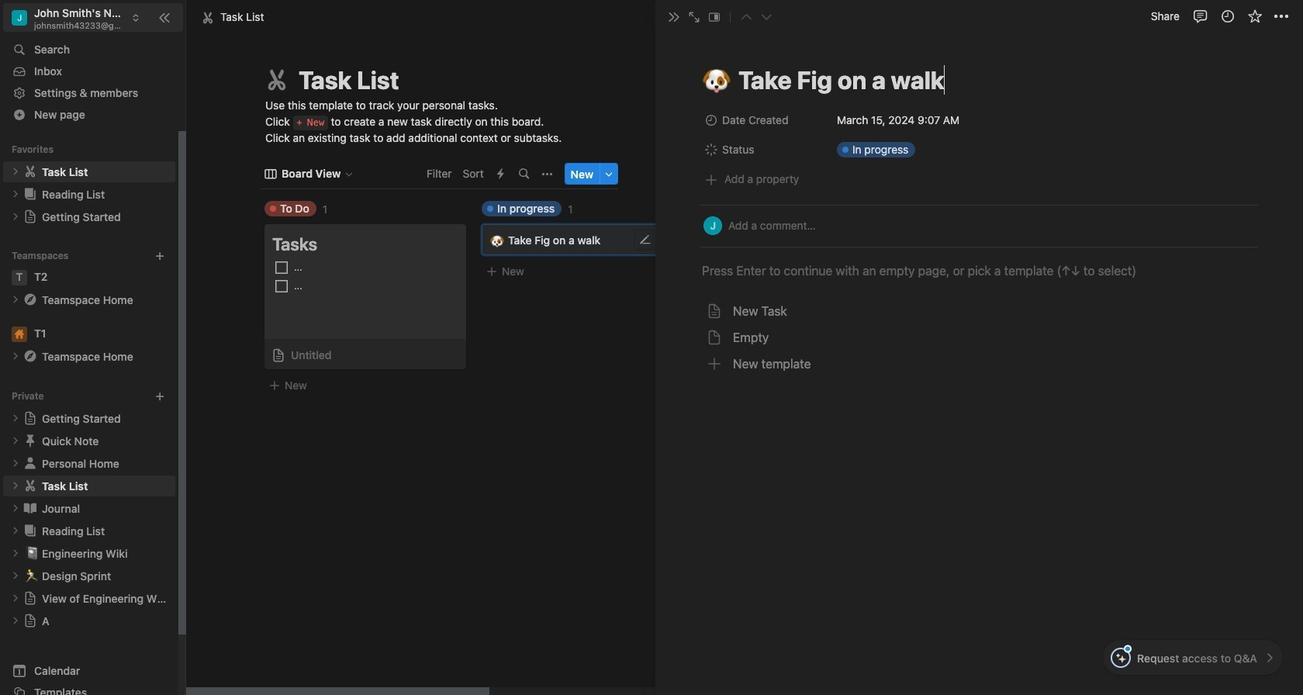 Task type: vqa. For each thing, say whether or not it's contained in the screenshot.
👋 image
no



Task type: describe. For each thing, give the bounding box(es) containing it.
close image
[[668, 11, 680, 23]]

3 open image from the top
[[11, 526, 20, 536]]

📓 image
[[25, 544, 39, 562]]

6 open image from the top
[[11, 459, 20, 468]]

create and view automations image
[[497, 169, 504, 180]]

7 open image from the top
[[11, 481, 20, 491]]

updates image
[[1221, 10, 1237, 25]]

🐶 image inside 'side peek' region
[[703, 62, 731, 99]]

🏃 image
[[25, 567, 39, 584]]

9 open image from the top
[[11, 594, 20, 603]]

favorite image
[[1247, 9, 1263, 24]]

2 row from the top
[[701, 137, 1258, 166]]

menu inside 'side peek' region
[[701, 299, 1258, 377]]

page properties table
[[701, 107, 1258, 166]]



Task type: locate. For each thing, give the bounding box(es) containing it.
5 open image from the top
[[11, 571, 20, 580]]

3 open image from the top
[[11, 212, 20, 221]]

menu
[[701, 299, 1258, 377]]

previous page image
[[741, 12, 752, 22]]

1 vertical spatial 🐶 image
[[490, 231, 504, 249]]

favorited image
[[1249, 10, 1264, 25]]

open image
[[11, 295, 20, 304], [11, 352, 20, 361], [11, 526, 20, 536], [11, 549, 20, 558], [11, 571, 20, 580]]

open in full page image
[[688, 11, 701, 23]]

1 row from the top
[[701, 107, 1258, 137]]

0 horizontal spatial 🐶 image
[[490, 231, 504, 249]]

comments image
[[1193, 9, 1208, 24]]

4 open image from the top
[[11, 414, 20, 423]]

updates image
[[1220, 9, 1235, 24]]

4 open image from the top
[[11, 549, 20, 558]]

side peek region
[[651, 0, 1303, 695]]

8 open image from the top
[[11, 504, 20, 513]]

add a page image
[[154, 391, 165, 402]]

1 horizontal spatial 🐶 image
[[703, 62, 731, 99]]

change page icon image
[[263, 66, 291, 94], [22, 164, 38, 179], [22, 186, 38, 202], [23, 210, 37, 224], [22, 292, 38, 307], [22, 349, 38, 364], [23, 411, 37, 425], [22, 433, 38, 449], [22, 456, 38, 471], [22, 478, 38, 494], [22, 501, 38, 516], [22, 523, 38, 539], [23, 591, 37, 605], [23, 614, 37, 628]]

🐶 image
[[703, 62, 731, 99], [490, 231, 504, 249]]

0 vertical spatial 🐶 image
[[703, 62, 731, 99]]

1 open image from the top
[[11, 295, 20, 304]]

close sidebar image
[[158, 11, 171, 24]]

5 open image from the top
[[11, 436, 20, 446]]

2 open image from the top
[[11, 190, 20, 199]]

10 open image from the top
[[11, 616, 20, 625]]

row
[[701, 107, 1258, 137], [701, 137, 1258, 166]]

open image
[[11, 167, 20, 176], [11, 190, 20, 199], [11, 212, 20, 221], [11, 414, 20, 423], [11, 436, 20, 446], [11, 459, 20, 468], [11, 481, 20, 491], [11, 504, 20, 513], [11, 594, 20, 603], [11, 616, 20, 625]]

new teamspace image
[[154, 250, 165, 261]]

next page image
[[761, 12, 772, 22]]

t image
[[12, 270, 27, 285]]

2 open image from the top
[[11, 352, 20, 361]]

1 open image from the top
[[11, 167, 20, 176]]



